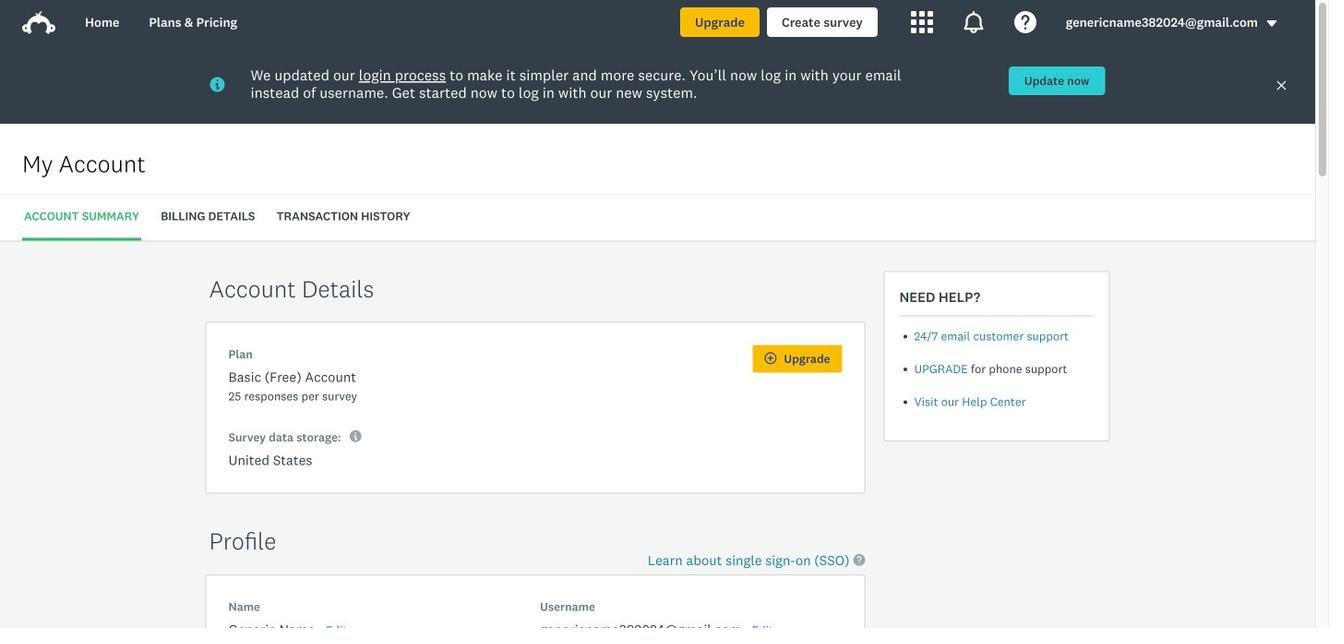 Task type: locate. For each thing, give the bounding box(es) containing it.
x image
[[1276, 79, 1288, 91]]

1 products icon image from the left
[[911, 11, 934, 33]]

1 horizontal spatial products icon image
[[963, 11, 985, 33]]

0 horizontal spatial products icon image
[[911, 11, 934, 33]]

2 products icon image from the left
[[963, 11, 985, 33]]

products icon image
[[911, 11, 934, 33], [963, 11, 985, 33]]

surveymonkey logo image
[[22, 11, 55, 34]]



Task type: describe. For each thing, give the bounding box(es) containing it.
dropdown arrow image
[[1266, 17, 1279, 30]]

help icon image
[[1015, 11, 1037, 33]]



